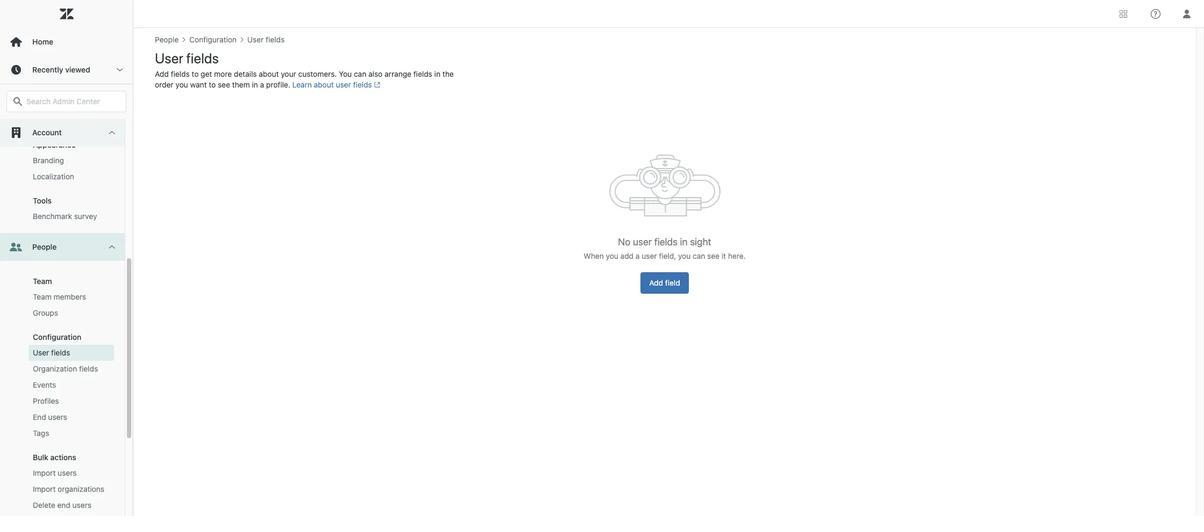 Task type: describe. For each thing, give the bounding box(es) containing it.
account
[[32, 128, 62, 137]]

tags element
[[33, 429, 49, 439]]

team for team element
[[33, 277, 52, 286]]

team members element
[[33, 292, 86, 303]]

branding link
[[29, 153, 114, 169]]

user
[[33, 349, 49, 358]]

organization fields
[[33, 365, 98, 374]]

tools
[[33, 196, 52, 205]]

team element
[[33, 277, 52, 286]]

localization element
[[33, 172, 74, 182]]

delete end users
[[33, 501, 91, 510]]

events
[[33, 381, 56, 390]]

people
[[32, 243, 57, 252]]

benchmark survey element
[[33, 211, 97, 222]]

people button
[[0, 233, 125, 261]]

appearance element
[[33, 140, 76, 150]]

benchmark
[[33, 212, 72, 221]]

bulk actions
[[33, 453, 76, 463]]

localization
[[33, 172, 74, 181]]

delete end users link
[[29, 498, 114, 514]]

localization link
[[29, 169, 114, 185]]

people group
[[0, 261, 125, 517]]

import for import organizations
[[33, 485, 56, 494]]

users for import users
[[58, 469, 77, 478]]

organization
[[33, 365, 77, 374]]

end
[[33, 413, 46, 422]]

events link
[[29, 378, 114, 394]]

tools element
[[33, 196, 52, 205]]

primary element
[[0, 0, 133, 517]]

user menu image
[[1180, 7, 1194, 21]]

appearance
[[33, 140, 76, 150]]

organizations
[[58, 485, 104, 494]]

fields for user fields
[[51, 349, 70, 358]]

import users element
[[33, 469, 77, 479]]

groups
[[33, 309, 58, 318]]

import organizations element
[[33, 485, 104, 495]]

delete end users element
[[33, 501, 91, 512]]

configuration
[[33, 333, 81, 342]]

recently
[[32, 65, 63, 74]]

home
[[32, 37, 53, 46]]

Search Admin Center field
[[26, 97, 119, 107]]

delete
[[33, 501, 55, 510]]

import users link
[[29, 466, 114, 482]]

user fields element
[[33, 348, 70, 359]]

zendesk products image
[[1120, 10, 1127, 17]]

tags link
[[29, 426, 114, 442]]

brands link
[[29, 113, 114, 129]]

account group
[[0, 0, 125, 233]]

configuration element
[[33, 333, 81, 342]]

fields for organization fields
[[79, 365, 98, 374]]

viewed
[[65, 65, 90, 74]]

branding
[[33, 156, 64, 165]]

user fields link
[[29, 345, 114, 361]]

bulk actions element
[[33, 453, 76, 463]]



Task type: locate. For each thing, give the bounding box(es) containing it.
users inside 'link'
[[72, 501, 91, 510]]

events element
[[33, 380, 56, 391]]

tree item containing brands
[[0, 0, 125, 233]]

users down organizations
[[72, 501, 91, 510]]

account button
[[0, 119, 125, 147]]

import users
[[33, 469, 77, 478]]

tags
[[33, 429, 49, 438]]

recently viewed button
[[0, 56, 133, 84]]

team members
[[33, 293, 86, 302]]

team members link
[[29, 289, 114, 306]]

end users element
[[33, 413, 67, 423]]

brands element
[[33, 116, 57, 126]]

survey
[[74, 212, 97, 221]]

team for team members
[[33, 293, 52, 302]]

2 import from the top
[[33, 485, 56, 494]]

1 horizontal spatial fields
[[79, 365, 98, 374]]

import for import users
[[33, 469, 56, 478]]

users
[[48, 413, 67, 422], [58, 469, 77, 478], [72, 501, 91, 510]]

none search field inside primary element
[[1, 91, 132, 112]]

1 vertical spatial users
[[58, 469, 77, 478]]

1 import from the top
[[33, 469, 56, 478]]

end users link
[[29, 410, 114, 426]]

0 vertical spatial fields
[[51, 349, 70, 358]]

2 team from the top
[[33, 293, 52, 302]]

import down bulk
[[33, 469, 56, 478]]

profiles
[[33, 397, 59, 406]]

0 vertical spatial team
[[33, 277, 52, 286]]

1 vertical spatial team
[[33, 293, 52, 302]]

1 team from the top
[[33, 277, 52, 286]]

fields
[[51, 349, 70, 358], [79, 365, 98, 374]]

fields down user fields link
[[79, 365, 98, 374]]

user fields
[[33, 349, 70, 358]]

team down team element
[[33, 293, 52, 302]]

recently viewed
[[32, 65, 90, 74]]

fields down the "configuration" element
[[51, 349, 70, 358]]

home button
[[0, 28, 133, 56]]

brands
[[33, 116, 57, 125]]

import
[[33, 469, 56, 478], [33, 485, 56, 494]]

members
[[54, 293, 86, 302]]

tree containing brands
[[0, 0, 133, 517]]

organization fields element
[[33, 364, 98, 375]]

team
[[33, 277, 52, 286], [33, 293, 52, 302]]

organization fields link
[[29, 361, 114, 378]]

1 tree item from the top
[[0, 0, 125, 233]]

team inside 'team members' link
[[33, 293, 52, 302]]

0 vertical spatial users
[[48, 413, 67, 422]]

branding element
[[33, 155, 64, 166]]

benchmark survey
[[33, 212, 97, 221]]

1 vertical spatial import
[[33, 485, 56, 494]]

import organizations link
[[29, 482, 114, 498]]

tree item containing people
[[0, 233, 125, 517]]

None search field
[[1, 91, 132, 112]]

0 horizontal spatial fields
[[51, 349, 70, 358]]

2 vertical spatial users
[[72, 501, 91, 510]]

groups link
[[29, 306, 114, 322]]

2 tree item from the top
[[0, 233, 125, 517]]

end
[[57, 501, 70, 510]]

team up "team members"
[[33, 277, 52, 286]]

benchmark survey link
[[29, 209, 114, 225]]

tree
[[0, 0, 133, 517]]

1 vertical spatial fields
[[79, 365, 98, 374]]

bulk
[[33, 453, 48, 463]]

actions
[[50, 453, 76, 463]]

0 vertical spatial import
[[33, 469, 56, 478]]

users for end users
[[48, 413, 67, 422]]

import up delete at the left
[[33, 485, 56, 494]]

users right end
[[48, 413, 67, 422]]

tree item
[[0, 0, 125, 233], [0, 233, 125, 517]]

profiles element
[[33, 396, 59, 407]]

users down actions
[[58, 469, 77, 478]]

end users
[[33, 413, 67, 422]]

groups element
[[33, 308, 58, 319]]

import organizations
[[33, 485, 104, 494]]

help image
[[1151, 9, 1161, 19]]

profiles link
[[29, 394, 114, 410]]



Task type: vqa. For each thing, say whether or not it's contained in the screenshot.
the Miller within JEREMY MILLER LINK
no



